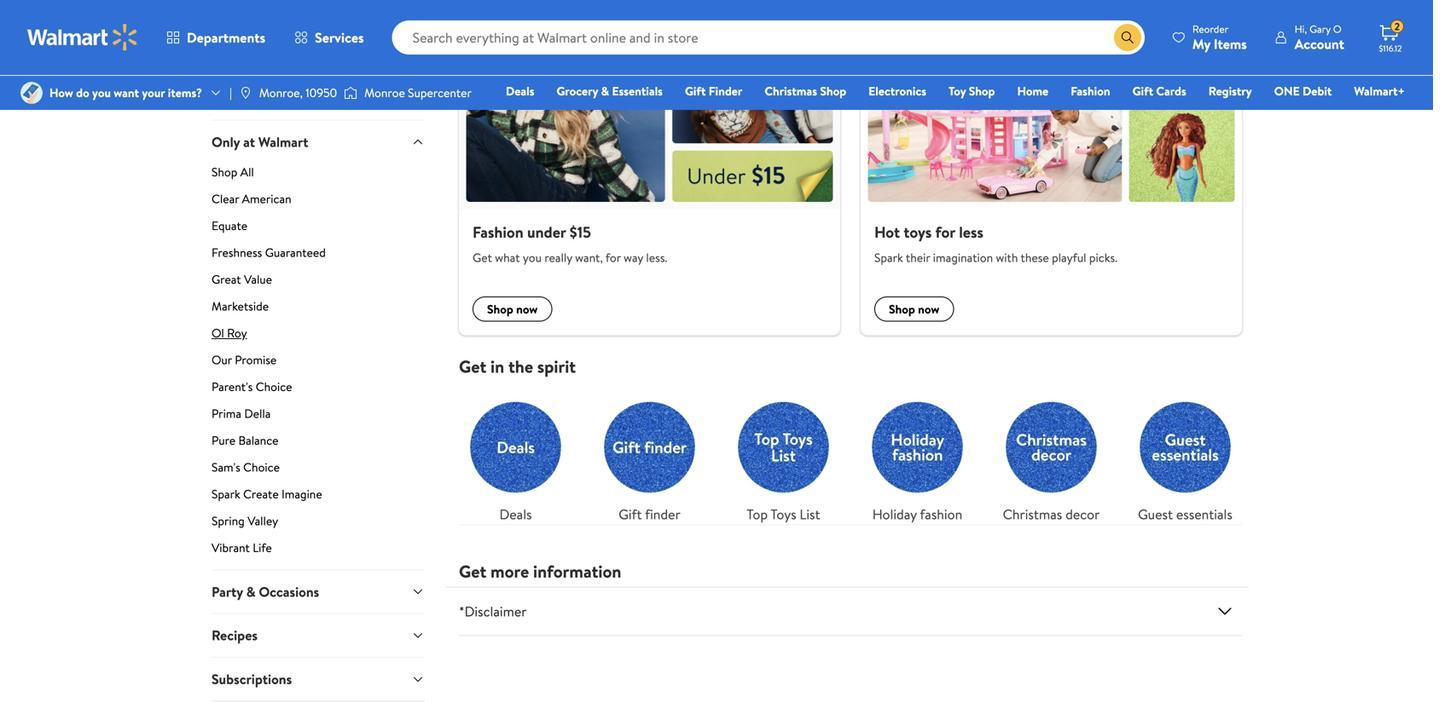 Task type: describe. For each thing, give the bounding box(es) containing it.
top
[[747, 506, 768, 524]]

items
[[1214, 35, 1247, 53]]

clear american
[[212, 190, 291, 207]]

gift for gift cards
[[1133, 83, 1153, 99]]

sam's
[[212, 459, 240, 476]]

monroe
[[364, 84, 405, 101]]

now for get
[[516, 301, 538, 318]]

fashion link
[[1063, 82, 1118, 100]]

spark inside hot toys for less spark their imagination with these playful picks.
[[874, 250, 903, 266]]

pure balance link
[[212, 432, 425, 456]]

one debit
[[1274, 83, 1332, 99]]

fashion under $15 list item
[[449, 0, 851, 336]]

you inside the fashion under $15 get what you really want, for way less.
[[523, 250, 542, 266]]

ol roy
[[212, 325, 247, 341]]

reorder
[[1192, 22, 1229, 36]]

monroe, 10950
[[259, 84, 337, 101]]

Walmart Site-Wide search field
[[392, 20, 1145, 55]]

monroe supercenter
[[364, 84, 472, 101]]

fashion
[[920, 506, 962, 524]]

vibrant life
[[212, 540, 272, 556]]

vibrant
[[212, 540, 250, 556]]

christmas shop
[[765, 83, 846, 99]]

& for occasions
[[246, 583, 256, 602]]

grocery
[[557, 83, 598, 99]]

holiday fashion link
[[861, 391, 974, 525]]

pure balance
[[212, 432, 279, 449]]

gift finder
[[685, 83, 742, 99]]

our promise
[[212, 352, 277, 368]]

their
[[906, 250, 930, 266]]

deals link for grocery & essentials link
[[498, 82, 542, 100]]

great
[[212, 271, 241, 288]]

shop inside hot toys for less "list item"
[[889, 301, 915, 318]]

 image for how do you want your items?
[[20, 82, 43, 104]]

choice for parent's choice
[[256, 379, 292, 395]]

grocery & essentials
[[557, 83, 663, 99]]

how
[[49, 84, 73, 101]]

toy
[[949, 83, 966, 99]]

great value link
[[212, 271, 425, 295]]

gift for gift finder
[[685, 83, 706, 99]]

value
[[244, 271, 272, 288]]

get for in
[[459, 355, 486, 379]]

valley
[[248, 513, 278, 530]]

shop up clear
[[212, 164, 238, 180]]

roy
[[227, 325, 247, 341]]

cards
[[1156, 83, 1186, 99]]

christmas for christmas shop
[[765, 83, 817, 99]]

for inside the fashion under $15 get what you really want, for way less.
[[606, 250, 621, 266]]

our promise link
[[212, 352, 425, 375]]

less.
[[646, 250, 667, 266]]

debit
[[1303, 83, 1332, 99]]

1 shop all link from the top
[[212, 89, 425, 120]]

promise
[[235, 352, 277, 368]]

want
[[114, 84, 139, 101]]

hot toys for less list item
[[851, 0, 1252, 336]]

create
[[243, 486, 279, 503]]

sam's choice link
[[212, 459, 425, 483]]

0 horizontal spatial spark
[[212, 486, 240, 503]]

toy shop link
[[941, 82, 1003, 100]]

great value
[[212, 271, 272, 288]]

the
[[508, 355, 533, 379]]

parent's choice
[[212, 379, 292, 395]]

account
[[1295, 35, 1344, 53]]

christmas shop link
[[757, 82, 854, 100]]

new & trending button
[[212, 46, 425, 89]]

shop inside fashion under $15 list item
[[487, 301, 513, 318]]

monroe,
[[259, 84, 303, 101]]

equate
[[212, 217, 248, 234]]

party & occasions button
[[212, 570, 425, 614]]

items?
[[168, 84, 202, 101]]

guest essentials link
[[1129, 391, 1242, 525]]

shop now for less
[[889, 301, 940, 318]]

essentials
[[612, 83, 663, 99]]

get more information
[[459, 560, 621, 584]]

spring valley link
[[212, 513, 425, 536]]

0 vertical spatial you
[[92, 84, 111, 101]]

christmas decor link
[[995, 391, 1108, 525]]

more
[[491, 560, 529, 584]]

get inside the fashion under $15 get what you really want, for way less.
[[473, 250, 492, 266]]

& for trending
[[242, 58, 251, 77]]

search icon image
[[1121, 31, 1134, 44]]

electronics
[[869, 83, 927, 99]]

imagine
[[282, 486, 322, 503]]

christmas decor
[[1003, 506, 1100, 524]]

supercenter
[[408, 84, 472, 101]]

gift finder link
[[593, 391, 706, 525]]

walmart+ link
[[1346, 82, 1413, 100]]

Search search field
[[392, 20, 1145, 55]]

one
[[1274, 83, 1300, 99]]

2 shop all link from the top
[[212, 164, 425, 187]]

toy shop
[[949, 83, 995, 99]]

only at walmart button
[[212, 120, 425, 164]]

one debit link
[[1267, 82, 1340, 100]]

spark create imagine link
[[212, 486, 425, 510]]

party
[[212, 583, 243, 602]]

 image for monroe, 10950
[[239, 86, 252, 100]]

o
[[1333, 22, 1342, 36]]

recipes button
[[212, 614, 425, 658]]

life
[[253, 540, 272, 556]]

really
[[545, 250, 572, 266]]

2 all from the top
[[240, 164, 254, 180]]



Task type: vqa. For each thing, say whether or not it's contained in the screenshot.
3
no



Task type: locate. For each thing, give the bounding box(es) containing it.
electronics link
[[861, 82, 934, 100]]

only at walmart
[[212, 133, 308, 151]]

1 vertical spatial fashion
[[473, 222, 524, 243]]

vibrant life link
[[212, 540, 425, 570]]

& right the grocery on the top
[[601, 83, 609, 99]]

now inside hot toys for less "list item"
[[918, 301, 940, 318]]

shop right toy
[[969, 83, 995, 99]]

1 horizontal spatial now
[[918, 301, 940, 318]]

all right |
[[240, 89, 254, 106]]

toys
[[771, 506, 796, 524]]

1 vertical spatial for
[[606, 250, 621, 266]]

1 vertical spatial choice
[[243, 459, 280, 476]]

christmas for christmas decor
[[1003, 506, 1062, 524]]

fashion for fashion under $15 get what you really want, for way less.
[[473, 222, 524, 243]]

now down what
[[516, 301, 538, 318]]

you right what
[[523, 250, 542, 266]]

0 vertical spatial fashion
[[1071, 83, 1110, 99]]

& right party
[[246, 583, 256, 602]]

you right do
[[92, 84, 111, 101]]

1 horizontal spatial fashion
[[1071, 83, 1110, 99]]

services
[[315, 28, 364, 47]]

fashion
[[1071, 83, 1110, 99], [473, 222, 524, 243]]

fashion inside the fashion under $15 get what you really want, for way less.
[[473, 222, 524, 243]]

1 all from the top
[[240, 89, 254, 106]]

under
[[527, 222, 566, 243]]

now inside fashion under $15 list item
[[516, 301, 538, 318]]

christmas
[[765, 83, 817, 99], [1003, 506, 1062, 524]]

top toys list link
[[727, 391, 840, 525]]

shop now down what
[[487, 301, 538, 318]]

2 list from the top
[[449, 378, 1252, 525]]

0 vertical spatial deals link
[[498, 82, 542, 100]]

 image right |
[[239, 86, 252, 100]]

shop now inside hot toys for less "list item"
[[889, 301, 940, 318]]

for left way
[[606, 250, 621, 266]]

home link
[[1010, 82, 1056, 100]]

for left less
[[935, 222, 955, 243]]

american
[[242, 190, 291, 207]]

shop now for get
[[487, 301, 538, 318]]

fashion right home
[[1071, 83, 1110, 99]]

list
[[800, 506, 820, 524]]

top toys list
[[747, 506, 820, 524]]

toys
[[904, 222, 932, 243]]

registry link
[[1201, 82, 1260, 100]]

2 shop now from the left
[[889, 301, 940, 318]]

get left what
[[473, 250, 492, 266]]

essentials
[[1176, 506, 1233, 524]]

all up clear american
[[240, 164, 254, 180]]

$116.12
[[1379, 43, 1402, 54]]

get for more
[[459, 560, 486, 584]]

picks.
[[1089, 250, 1118, 266]]

1 horizontal spatial christmas
[[1003, 506, 1062, 524]]

1 vertical spatial get
[[459, 355, 486, 379]]

finder
[[709, 83, 742, 99]]

& for essentials
[[601, 83, 609, 99]]

1 vertical spatial spark
[[212, 486, 240, 503]]

1 horizontal spatial gift
[[685, 83, 706, 99]]

1 vertical spatial all
[[240, 164, 254, 180]]

0 horizontal spatial you
[[92, 84, 111, 101]]

with
[[996, 250, 1018, 266]]

get left in
[[459, 355, 486, 379]]

now for less
[[918, 301, 940, 318]]

finder
[[645, 506, 681, 524]]

0 vertical spatial all
[[240, 89, 254, 106]]

2 shop all from the top
[[212, 164, 254, 180]]

0 vertical spatial christmas
[[765, 83, 817, 99]]

reorder my items
[[1192, 22, 1247, 53]]

playful
[[1052, 250, 1086, 266]]

0 vertical spatial &
[[242, 58, 251, 77]]

spark
[[874, 250, 903, 266], [212, 486, 240, 503]]

spark create imagine
[[212, 486, 322, 503]]

0 vertical spatial shop all link
[[212, 89, 425, 120]]

for inside hot toys for less spark their imagination with these playful picks.
[[935, 222, 955, 243]]

choice inside sam's choice link
[[243, 459, 280, 476]]

0 horizontal spatial  image
[[20, 82, 43, 104]]

1 vertical spatial deals
[[499, 506, 532, 524]]

shop all up clear
[[212, 164, 254, 180]]

get in the spirit
[[459, 355, 576, 379]]

new & trending
[[212, 58, 306, 77]]

1 horizontal spatial shop now
[[889, 301, 940, 318]]

& right new
[[242, 58, 251, 77]]

freshness guaranteed link
[[212, 244, 425, 268]]

2 horizontal spatial gift
[[1133, 83, 1153, 99]]

list
[[449, 0, 1252, 336], [449, 378, 1252, 525]]

1 horizontal spatial you
[[523, 250, 542, 266]]

ol roy link
[[212, 325, 425, 348]]

fashion up what
[[473, 222, 524, 243]]

now
[[516, 301, 538, 318], [918, 301, 940, 318]]

1 list from the top
[[449, 0, 1252, 336]]

marketside
[[212, 298, 269, 315]]

services button
[[280, 17, 378, 58]]

pure
[[212, 432, 236, 449]]

deals link for gift finder link
[[459, 391, 572, 525]]

1 horizontal spatial for
[[935, 222, 955, 243]]

2 now from the left
[[918, 301, 940, 318]]

0 vertical spatial get
[[473, 250, 492, 266]]

walmart+
[[1354, 83, 1405, 99]]

my
[[1192, 35, 1211, 53]]

 image
[[20, 82, 43, 104], [239, 86, 252, 100]]

grocery & essentials link
[[549, 82, 670, 100]]

deals up more
[[499, 506, 532, 524]]

0 vertical spatial deals
[[506, 83, 534, 99]]

della
[[244, 405, 271, 422]]

deals left the grocery on the top
[[506, 83, 534, 99]]

1 vertical spatial list
[[449, 378, 1252, 525]]

1 shop all from the top
[[212, 89, 254, 106]]

0 horizontal spatial for
[[606, 250, 621, 266]]

shop down what
[[487, 301, 513, 318]]

10950
[[306, 84, 337, 101]]

shop left 'electronics'
[[820, 83, 846, 99]]

prima della
[[212, 405, 271, 422]]

1 vertical spatial christmas
[[1003, 506, 1062, 524]]

hot
[[874, 222, 900, 243]]

1 horizontal spatial  image
[[239, 86, 252, 100]]

shop down new
[[212, 89, 238, 106]]

walmart image
[[27, 24, 138, 51]]

freshness guaranteed
[[212, 244, 326, 261]]

parent's
[[212, 379, 253, 395]]

2 vertical spatial get
[[459, 560, 486, 584]]

fashion under $15 get what you really want, for way less.
[[473, 222, 667, 266]]

subscriptions
[[212, 671, 292, 689]]

christmas down the search search box
[[765, 83, 817, 99]]

0 horizontal spatial now
[[516, 301, 538, 318]]

holiday
[[873, 506, 917, 524]]

trending
[[254, 58, 306, 77]]

&
[[242, 58, 251, 77], [601, 83, 609, 99], [246, 583, 256, 602]]

shop now down their
[[889, 301, 940, 318]]

clear
[[212, 190, 239, 207]]

hot toys for less spark their imagination with these playful picks.
[[874, 222, 1118, 266]]

0 horizontal spatial fashion
[[473, 222, 524, 243]]

you
[[92, 84, 111, 101], [523, 250, 542, 266]]

hi, gary o account
[[1295, 22, 1344, 53]]

spark down sam's
[[212, 486, 240, 503]]

gift left cards
[[1133, 83, 1153, 99]]

deals link
[[498, 82, 542, 100], [459, 391, 572, 525]]

new
[[212, 58, 238, 77]]

0 vertical spatial choice
[[256, 379, 292, 395]]

0 horizontal spatial shop now
[[487, 301, 538, 318]]

1 shop now from the left
[[487, 301, 538, 318]]

sam's choice
[[212, 459, 280, 476]]

choice for sam's choice
[[243, 459, 280, 476]]

1 vertical spatial &
[[601, 83, 609, 99]]

1 vertical spatial shop all link
[[212, 164, 425, 187]]

0 horizontal spatial gift
[[619, 506, 642, 524]]

gift left finder at the top
[[685, 83, 706, 99]]

information
[[533, 560, 621, 584]]

christmas left decor
[[1003, 506, 1062, 524]]

spring valley
[[212, 513, 278, 530]]

registry
[[1209, 83, 1252, 99]]

2
[[1395, 19, 1400, 34]]

deals
[[506, 83, 534, 99], [499, 506, 532, 524]]

now down their
[[918, 301, 940, 318]]

spirit
[[537, 355, 576, 379]]

1 vertical spatial you
[[523, 250, 542, 266]]

choice inside parent's choice link
[[256, 379, 292, 395]]

0 horizontal spatial christmas
[[765, 83, 817, 99]]

clear american link
[[212, 190, 425, 214]]

gift left 'finder' in the left bottom of the page
[[619, 506, 642, 524]]

 image
[[344, 84, 358, 102]]

shop now inside fashion under $15 list item
[[487, 301, 538, 318]]

gift finder link
[[677, 82, 750, 100]]

1 vertical spatial deals link
[[459, 391, 572, 525]]

0 vertical spatial list
[[449, 0, 1252, 336]]

spark down hot
[[874, 250, 903, 266]]

*disclaimer image
[[1215, 602, 1235, 622]]

balance
[[238, 432, 279, 449]]

shop
[[820, 83, 846, 99], [969, 83, 995, 99], [212, 89, 238, 106], [212, 164, 238, 180], [487, 301, 513, 318], [889, 301, 915, 318]]

list containing fashion under $15
[[449, 0, 1252, 336]]

recipes
[[212, 627, 258, 646]]

way
[[624, 250, 643, 266]]

choice up della
[[256, 379, 292, 395]]

0 vertical spatial shop all
[[212, 89, 254, 106]]

0 vertical spatial for
[[935, 222, 955, 243]]

gift for gift finder
[[619, 506, 642, 524]]

1 now from the left
[[516, 301, 538, 318]]

list containing deals
[[449, 378, 1252, 525]]

2 vertical spatial &
[[246, 583, 256, 602]]

choice up create
[[243, 459, 280, 476]]

guaranteed
[[265, 244, 326, 261]]

fashion for fashion
[[1071, 83, 1110, 99]]

1 vertical spatial shop all
[[212, 164, 254, 180]]

 image left "how"
[[20, 82, 43, 104]]

shop down their
[[889, 301, 915, 318]]

get left more
[[459, 560, 486, 584]]

shop all down new
[[212, 89, 254, 106]]

parent's choice link
[[212, 379, 425, 402]]

0 vertical spatial spark
[[874, 250, 903, 266]]

1 horizontal spatial spark
[[874, 250, 903, 266]]

prima
[[212, 405, 241, 422]]



